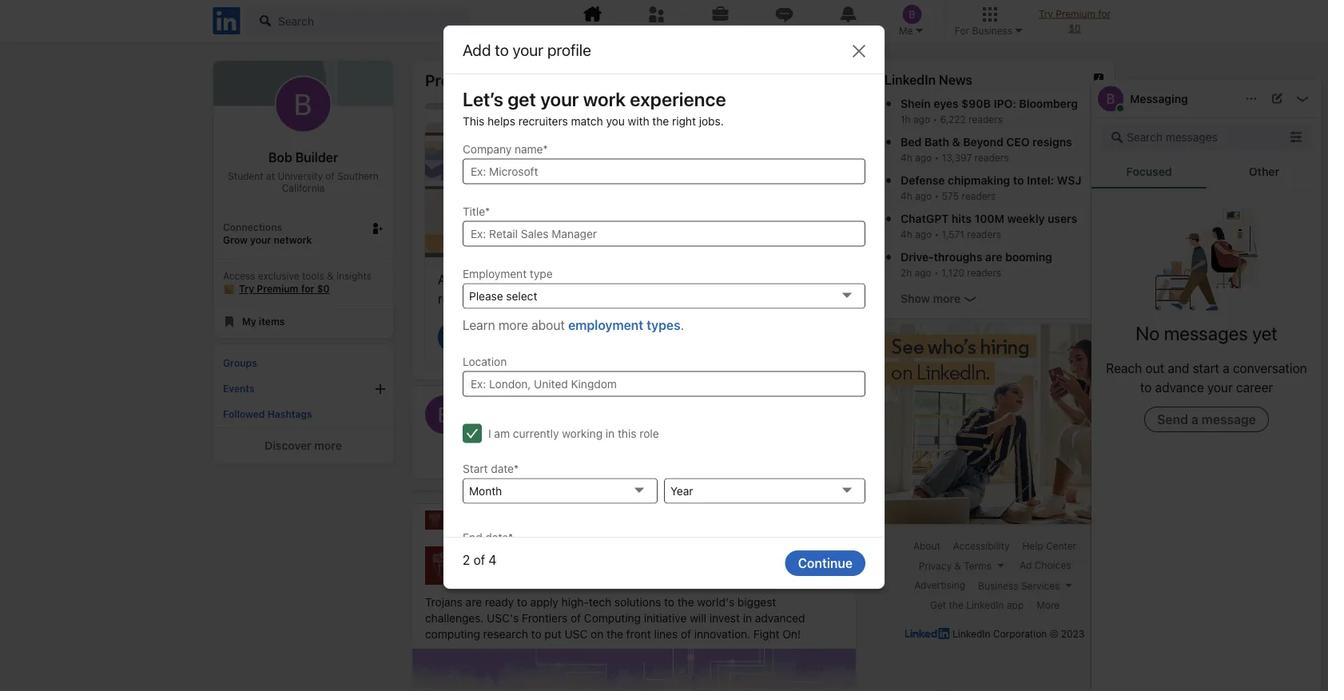 Task type: describe. For each thing, give the bounding box(es) containing it.
open article: a new frontier: why usc is investing $1 billion into advancing computing research by today.usc.edu image
[[413, 649, 856, 692]]

1h
[[901, 114, 911, 125]]

ago for defense
[[916, 191, 932, 202]]

search
[[573, 71, 623, 90]]

continue button
[[786, 551, 866, 576]]

send a message
[[1158, 412, 1257, 427]]

bob builder link
[[223, 75, 384, 166]]

get the linkedin app
[[931, 600, 1024, 611]]

bed bath & beyond ceo resigns
[[901, 136, 1073, 149]]

research
[[483, 628, 528, 641]]

at
[[266, 170, 275, 181]]

to right skills
[[649, 272, 660, 287]]

side bar region
[[213, 61, 393, 464]]

• for drive-
[[935, 267, 939, 279]]

the inside 'let's get your work experience this helps recruiters match you with the right jobs.'
[[653, 115, 669, 128]]

start for start date
[[463, 462, 488, 475]]

to left apply
[[517, 596, 528, 609]]

of up usc
[[571, 612, 581, 625]]

linkedin for corporation
[[953, 629, 991, 640]]

messaging button
[[1131, 91, 1189, 107]]

readers for 100m
[[968, 229, 1002, 240]]

date for start date
[[491, 462, 514, 475]]

your up prepare for your job search
[[513, 40, 544, 59]]

university of southern california 599,459 followers
[[470, 548, 645, 574]]

discover
[[265, 439, 312, 453]]

chatgpt
[[901, 212, 949, 225]]

profile inside dialog
[[548, 40, 592, 59]]

start for start a post
[[484, 408, 511, 421]]

help
[[1023, 541, 1044, 552]]

and inside the reach out and start a conversation to advance your career
[[1168, 361, 1190, 376]]

my network link
[[625, 0, 689, 42]]

access
[[223, 271, 255, 282]]

california inside the university of southern california 599,459 followers
[[594, 548, 645, 561]]

ago for shein
[[914, 114, 931, 125]]

booming
[[1006, 251, 1053, 264]]

my for my network
[[630, 24, 643, 36]]

title
[[463, 205, 485, 218]]

add for add your work experience and skills to show your strengths to recruiters.
[[438, 272, 461, 287]]

discover more
[[265, 439, 342, 453]]

experience inside 'let's get your work experience this helps recruiters match you with the right jobs.'
[[630, 88, 726, 110]]

4h for bed
[[901, 152, 913, 163]]

4h ago • 13,397 readers
[[901, 152, 1009, 163]]

.
[[681, 317, 684, 333]]

1,120
[[942, 267, 965, 279]]

get the linkedin app button
[[931, 599, 1024, 612]]

add to your profile dialog
[[444, 26, 885, 692]]

home
[[580, 24, 606, 36]]

your up 'recruiters.'
[[465, 272, 490, 287]]

to inside linkedin news element
[[1014, 174, 1025, 187]]

• for bed
[[935, 152, 940, 163]]

items
[[259, 316, 285, 328]]

bob builder image
[[1099, 86, 1124, 112]]

about
[[532, 317, 565, 333]]

focused
[[1127, 165, 1173, 178]]

news
[[939, 72, 973, 88]]

will
[[690, 612, 707, 625]]

ago for chatgpt
[[916, 229, 932, 240]]

events link
[[223, 380, 361, 399]]

a inside the reach out and start a conversation to advance your career
[[1223, 361, 1230, 376]]

in inside "trojans are ready to apply high-tech solutions to the world's biggest challenges. usc's frontiers of computing initiative will invest in advanced computing research to put usc on the front lines of innovation. fight on!"
[[743, 612, 752, 625]]

Title text field
[[463, 221, 866, 247]]

match
[[571, 115, 603, 128]]

$90b
[[962, 97, 991, 110]]

premium inside the try premium for $0
[[1056, 8, 1096, 19]]

experience inside the add your work experience and skills to show your strengths to recruiters.
[[525, 272, 589, 287]]

discover more link
[[213, 428, 393, 464]]

yet
[[1253, 322, 1278, 344]]

for inside main feed element
[[487, 71, 507, 90]]

notifications link
[[817, 0, 881, 42]]

followed hashtags link
[[223, 406, 387, 425]]

prepare for your job search
[[425, 71, 623, 90]]

to right strengths
[[785, 272, 797, 287]]

computing
[[425, 628, 480, 641]]

learn
[[463, 317, 495, 333]]

let's
[[463, 88, 504, 110]]

of inside add to your profile dialog
[[474, 553, 485, 568]]

try premium for $0 link
[[1035, 0, 1115, 42]]

employment types .
[[569, 317, 684, 333]]

add for add to your profile
[[463, 40, 491, 59]]

company name
[[463, 142, 543, 156]]

university of southern california image
[[425, 547, 464, 585]]

4h ago • 1,571 readers
[[901, 229, 1002, 240]]

choices
[[1035, 560, 1072, 571]]

your inside connections grow your network
[[250, 235, 271, 246]]

visit profile for bob builder image
[[425, 396, 464, 434]]

accessibility
[[954, 541, 1010, 552]]

am
[[494, 427, 510, 440]]

are inside linkedin news element
[[986, 251, 1003, 264]]

focused button
[[1092, 157, 1207, 189]]

& inside side bar region
[[327, 271, 334, 282]]

linkedin news element containing shein eyes $90b ipo: bloomberg
[[875, 96, 1115, 285]]

lines
[[654, 628, 678, 641]]

13,397
[[942, 152, 972, 163]]

add to your profile
[[463, 40, 592, 59]]

followed
[[223, 409, 265, 420]]

of inside student at university of southern california
[[326, 170, 335, 181]]

exclusive
[[258, 271, 299, 282]]

corporation
[[994, 629, 1048, 640]]

southern inside student at university of southern california
[[338, 170, 379, 181]]

innovation.
[[695, 628, 751, 641]]

599,459
[[470, 563, 509, 574]]

linkedin for news
[[885, 72, 936, 88]]

followed hashtags
[[223, 409, 312, 420]]

weekly
[[1008, 212, 1045, 225]]

accessibility link
[[954, 540, 1010, 553]]

southern inside the university of southern california 599,459 followers
[[541, 548, 591, 561]]

on!
[[783, 628, 801, 641]]

chatgpt hits 100m weekly users
[[901, 212, 1078, 225]]

• for chatgpt
[[935, 229, 940, 240]]

premium inside side bar region
[[257, 284, 299, 295]]

role
[[640, 427, 659, 440]]

jobs
[[710, 24, 732, 36]]

events
[[223, 384, 255, 395]]

connections grow your network
[[223, 222, 312, 246]]

grow your network by adding connections. image
[[371, 222, 384, 235]]

Location text field
[[463, 371, 866, 397]]

update profile button
[[438, 321, 556, 353]]

Company name text field
[[463, 159, 866, 184]]

about link
[[914, 540, 941, 553]]

to left put
[[531, 628, 542, 641]]

2
[[463, 553, 470, 568]]

eyes
[[934, 97, 959, 110]]

more for learn
[[499, 317, 528, 333]]

the down computing
[[607, 628, 624, 641]]

events element
[[213, 377, 393, 402]]

world's
[[697, 596, 735, 609]]

bath
[[925, 136, 950, 149]]

for inside side bar region
[[301, 284, 315, 295]]

message
[[1202, 412, 1257, 427]]

reach out and start a conversation to advance your career
[[1107, 361, 1308, 395]]

shein eyes $90b ipo: bloomberg
[[901, 97, 1079, 110]]



Task type: vqa. For each thing, say whether or not it's contained in the screenshot.
ad choices advertising
no



Task type: locate. For each thing, give the bounding box(es) containing it.
1 vertical spatial profile
[[502, 330, 540, 345]]

• left 575
[[935, 191, 940, 202]]

other button
[[1207, 157, 1322, 189]]

$0 inside the try premium for $0
[[1069, 22, 1081, 34]]

1 vertical spatial premium
[[257, 284, 299, 295]]

work inside the add your work experience and skills to show your strengths to recruiters.
[[494, 272, 522, 287]]

• left the "6,222"
[[933, 114, 938, 125]]

end
[[463, 531, 483, 544]]

my left 'items'
[[242, 316, 256, 328]]

date for end date
[[486, 531, 509, 544]]

0 vertical spatial $0
[[1069, 22, 1081, 34]]

are inside "trojans are ready to apply high-tech solutions to the world's biggest challenges. usc's frontiers of computing initiative will invest in advanced computing research to put usc on the front lines of innovation. fight on!"
[[466, 596, 482, 609]]

try premium for $0 inside try premium for $0 "link"
[[1039, 8, 1111, 34]]

trojans
[[425, 596, 463, 609]]

a inside "button"
[[513, 408, 520, 421]]

1 vertical spatial try premium for $0
[[239, 284, 330, 295]]

linkedin up 'shein'
[[885, 72, 936, 88]]

linkedin inside button
[[967, 600, 1005, 611]]

prepare
[[425, 71, 483, 90]]

1 vertical spatial try
[[239, 284, 254, 295]]

more down followed hashtags link in the left of the page
[[315, 439, 342, 453]]

Search messages text field
[[1102, 125, 1313, 150]]

type
[[530, 267, 553, 280]]

bed
[[901, 136, 922, 149]]

computing
[[584, 612, 641, 625]]

a for send a message
[[1192, 412, 1199, 427]]

your right show
[[698, 272, 723, 287]]

on
[[591, 628, 604, 641]]

2 horizontal spatial a
[[1223, 361, 1230, 376]]

0 horizontal spatial work
[[494, 272, 522, 287]]

send a message button
[[1145, 407, 1269, 433]]

followers
[[511, 563, 552, 574]]

0 horizontal spatial more
[[315, 439, 342, 453]]

0 vertical spatial work
[[583, 88, 626, 110]]

2 vertical spatial for
[[301, 284, 315, 295]]

messaging right the jobs
[[760, 24, 809, 36]]

ceo
[[1007, 136, 1030, 149]]

0 vertical spatial add
[[463, 40, 491, 59]]

are up challenges.
[[466, 596, 482, 609]]

help center
[[1023, 541, 1077, 552]]

to down the out
[[1141, 380, 1152, 395]]

work inside 'let's get your work experience this helps recruiters match you with the right jobs.'
[[583, 88, 626, 110]]

1 vertical spatial in
[[743, 612, 752, 625]]

of down will
[[681, 628, 692, 641]]

learn more about
[[463, 317, 565, 333]]

your down 'add to your profile'
[[511, 71, 543, 90]]

university up 599,459
[[470, 548, 525, 561]]

0 horizontal spatial university
[[278, 170, 323, 181]]

ready
[[485, 596, 514, 609]]

in left this
[[606, 427, 615, 440]]

advance
[[1156, 380, 1205, 395]]

work left type
[[494, 272, 522, 287]]

4h down defense
[[901, 191, 913, 202]]

to left intel:
[[1014, 174, 1025, 187]]

2 4h from the top
[[901, 191, 913, 202]]

more inside side bar region
[[315, 439, 342, 453]]

chipmaking
[[948, 174, 1011, 187]]

and inside the add your work experience and skills to show your strengths to recruiters.
[[592, 272, 614, 287]]

1 vertical spatial start
[[463, 462, 488, 475]]

0 vertical spatial profile
[[548, 40, 592, 59]]

0 vertical spatial premium
[[1056, 8, 1096, 19]]

your up recruiters
[[541, 88, 579, 110]]

to inside the reach out and start a conversation to advance your career
[[1141, 380, 1152, 395]]

ago
[[914, 114, 931, 125], [916, 152, 932, 163], [916, 191, 932, 202], [916, 229, 932, 240], [915, 267, 932, 279]]

to up prepare for your job search
[[495, 40, 509, 59]]

linkedin footer content element
[[875, 537, 1115, 641]]

3 4h from the top
[[901, 229, 913, 240]]

0 horizontal spatial my
[[242, 316, 256, 328]]

are left the booming
[[986, 251, 1003, 264]]

6,222
[[941, 114, 966, 125]]

4
[[489, 553, 497, 568]]

0 horizontal spatial &
[[327, 271, 334, 282]]

biggest
[[738, 596, 777, 609]]

• for shein
[[933, 114, 938, 125]]

linkedin news element containing linkedin news
[[875, 61, 1115, 692]]

2 horizontal spatial for
[[1099, 8, 1111, 19]]

1 horizontal spatial experience
[[630, 88, 726, 110]]

more inside add to your profile dialog
[[499, 317, 528, 333]]

get
[[931, 600, 947, 611]]

university inside the university of southern california 599,459 followers
[[470, 548, 525, 561]]

my for my items
[[242, 316, 256, 328]]

add inside the add your work experience and skills to show your strengths to recruiters.
[[438, 272, 461, 287]]

beyond
[[964, 136, 1004, 149]]

profile up the location
[[502, 330, 540, 345]]

0 vertical spatial my
[[630, 24, 643, 36]]

0 horizontal spatial are
[[466, 596, 482, 609]]

ago right "1h"
[[914, 114, 931, 125]]

a inside button
[[1192, 412, 1199, 427]]

linkedin news element
[[875, 61, 1115, 692], [875, 96, 1115, 285]]

0 horizontal spatial and
[[592, 272, 614, 287]]

start
[[484, 408, 511, 421], [463, 462, 488, 475]]

profile inside button
[[502, 330, 540, 345]]

defense chipmaking to intel: wsj
[[901, 174, 1082, 187]]

california down bob builder
[[282, 183, 325, 194]]

builder
[[296, 149, 338, 165]]

the right get
[[949, 600, 964, 611]]

the inside button
[[949, 600, 964, 611]]

1 horizontal spatial messaging
[[1131, 92, 1189, 105]]

readers down drive-throughs are booming
[[968, 267, 1002, 279]]

1 horizontal spatial my
[[630, 24, 643, 36]]

end date
[[463, 531, 509, 544]]

1 horizontal spatial premium
[[1056, 8, 1096, 19]]

messaging
[[760, 24, 809, 36], [1131, 92, 1189, 105]]

& up the 13,397
[[953, 136, 961, 149]]

0 horizontal spatial try
[[239, 284, 254, 295]]

add up 'recruiters.'
[[438, 272, 461, 287]]

linkedin down "get the linkedin app" button
[[953, 629, 991, 640]]

0 vertical spatial date
[[491, 462, 514, 475]]

1 horizontal spatial work
[[583, 88, 626, 110]]

$0 inside side bar region
[[317, 284, 330, 295]]

media button
[[446, 437, 517, 476]]

1 vertical spatial southern
[[541, 548, 591, 561]]

employment type
[[463, 267, 553, 280]]

1 vertical spatial messaging
[[1131, 92, 1189, 105]]

access exclusive tools & insights
[[223, 271, 372, 282]]

this
[[618, 427, 637, 440]]

1 4h from the top
[[901, 152, 913, 163]]

• left the 1,120
[[935, 267, 939, 279]]

1 vertical spatial date
[[486, 531, 509, 544]]

ipo:
[[994, 97, 1017, 110]]

date up 4
[[486, 531, 509, 544]]

app
[[1007, 600, 1024, 611]]

start inside "button"
[[484, 408, 511, 421]]

readers down the chipmaking
[[962, 191, 996, 202]]

0 horizontal spatial profile
[[502, 330, 540, 345]]

1 vertical spatial university
[[470, 548, 525, 561]]

1 horizontal spatial are
[[986, 251, 1003, 264]]

1 vertical spatial and
[[1168, 361, 1190, 376]]

0 vertical spatial for
[[1099, 8, 1111, 19]]

4h down chatgpt at the right of the page
[[901, 229, 913, 240]]

1 horizontal spatial in
[[743, 612, 752, 625]]

start inside add to your profile dialog
[[463, 462, 488, 475]]

solutions
[[615, 596, 661, 609]]

tab list
[[1092, 157, 1322, 189]]

& inside linkedin news element
[[953, 136, 961, 149]]

readers for &
[[975, 152, 1009, 163]]

1 vertical spatial california
[[594, 548, 645, 561]]

0 vertical spatial and
[[592, 272, 614, 287]]

1 vertical spatial experience
[[525, 272, 589, 287]]

4h down bed
[[901, 152, 913, 163]]

readers
[[969, 114, 1003, 125], [975, 152, 1009, 163], [962, 191, 996, 202], [968, 229, 1002, 240], [968, 267, 1002, 279]]

1 vertical spatial $0
[[317, 284, 330, 295]]

readers down the chatgpt hits 100m weekly users at the right top of page
[[968, 229, 1002, 240]]

ago for drive-
[[915, 267, 932, 279]]

0 horizontal spatial add
[[438, 272, 461, 287]]

0 vertical spatial in
[[606, 427, 615, 440]]

southern down builder
[[338, 170, 379, 181]]

drive-
[[901, 251, 934, 264]]

try
[[1039, 8, 1054, 19], [239, 284, 254, 295]]

2 of 4
[[463, 553, 497, 568]]

try inside try premium for $0 "link"
[[1039, 8, 1054, 19]]

and left skills
[[592, 272, 614, 287]]

1 vertical spatial 4h
[[901, 191, 913, 202]]

name
[[515, 142, 543, 156]]

1 vertical spatial add
[[438, 272, 461, 287]]

my inside side bar region
[[242, 316, 256, 328]]

experience
[[630, 88, 726, 110], [525, 272, 589, 287]]

view university of southern california image
[[425, 511, 445, 530]]

experience up the about on the left top
[[525, 272, 589, 287]]

add inside dialog
[[463, 40, 491, 59]]

to inside dialog
[[495, 40, 509, 59]]

your inside the reach out and start a conversation to advance your career
[[1208, 380, 1234, 395]]

readers down bed bath & beyond ceo resigns
[[975, 152, 1009, 163]]

try premium for $0 inside side bar region
[[239, 284, 330, 295]]

my left network
[[630, 24, 643, 36]]

california inside student at university of southern california
[[282, 183, 325, 194]]

readers for to
[[962, 191, 996, 202]]

messaging right bob builder image
[[1131, 92, 1189, 105]]

a right send
[[1192, 412, 1199, 427]]

university inside student at university of southern california
[[278, 170, 323, 181]]

of up the followers
[[527, 548, 538, 561]]

0 vertical spatial southern
[[338, 170, 379, 181]]

0 horizontal spatial premium
[[257, 284, 299, 295]]

& right the tools
[[327, 271, 334, 282]]

• for defense
[[935, 191, 940, 202]]

southern up the followers
[[541, 548, 591, 561]]

media
[[478, 450, 511, 463]]

recruiters.
[[438, 291, 497, 307]]

0 horizontal spatial try premium for $0
[[239, 284, 330, 295]]

©
[[1050, 629, 1059, 640]]

intel:
[[1027, 174, 1055, 187]]

readers for $90b
[[969, 114, 1003, 125]]

student at university of southern california
[[228, 170, 379, 194]]

0 vertical spatial are
[[986, 251, 1003, 264]]

2 vertical spatial 4h
[[901, 229, 913, 240]]

messaging link
[[753, 0, 817, 42]]

readers for are
[[968, 267, 1002, 279]]

grow
[[223, 235, 248, 246]]

0 vertical spatial try premium for $0
[[1039, 8, 1111, 34]]

ago down bed
[[916, 152, 932, 163]]

tab list containing focused
[[1092, 157, 1322, 189]]

hashtags
[[268, 409, 312, 420]]

of right 2
[[474, 553, 485, 568]]

1 horizontal spatial try
[[1039, 8, 1054, 19]]

experience up right
[[630, 88, 726, 110]]

add up the 'prepare'
[[463, 40, 491, 59]]

your down connections
[[250, 235, 271, 246]]

initiative
[[644, 612, 687, 625]]

0 vertical spatial 4h
[[901, 152, 913, 163]]

for inside the try premium for $0
[[1099, 8, 1111, 19]]

0 horizontal spatial california
[[282, 183, 325, 194]]

0 vertical spatial experience
[[630, 88, 726, 110]]

other
[[1249, 165, 1280, 178]]

1 horizontal spatial for
[[487, 71, 507, 90]]

the up will
[[678, 596, 694, 609]]

0 vertical spatial california
[[282, 183, 325, 194]]

in inside add to your profile dialog
[[606, 427, 615, 440]]

1 linkedin news element from the top
[[875, 61, 1115, 692]]

trojans are ready to apply high-tech solutions to the world's biggest challenges. usc's frontiers of computing initiative will invest in advanced computing research to put usc on the front lines of innovation. fight on!
[[425, 596, 806, 641]]

for
[[1099, 8, 1111, 19], [487, 71, 507, 90], [301, 284, 315, 295]]

of inside the university of southern california 599,459 followers
[[527, 548, 538, 561]]

work up you
[[583, 88, 626, 110]]

tech
[[589, 596, 612, 609]]

0 horizontal spatial southern
[[338, 170, 379, 181]]

date down am
[[491, 462, 514, 475]]

1 vertical spatial are
[[466, 596, 482, 609]]

resigns
[[1033, 136, 1073, 149]]

1 horizontal spatial california
[[594, 548, 645, 561]]

1 horizontal spatial &
[[953, 136, 961, 149]]

2 linkedin news element from the top
[[875, 96, 1115, 285]]

update profile
[[454, 330, 540, 345]]

are
[[986, 251, 1003, 264], [466, 596, 482, 609]]

2 vertical spatial linkedin
[[953, 629, 991, 640]]

1 horizontal spatial university
[[470, 548, 525, 561]]

1 horizontal spatial $0
[[1069, 22, 1081, 34]]

1 horizontal spatial profile
[[548, 40, 592, 59]]

more for discover
[[315, 439, 342, 453]]

1 vertical spatial more
[[315, 439, 342, 453]]

ago for bed
[[916, 152, 932, 163]]

in down biggest
[[743, 612, 752, 625]]

bob builder
[[268, 149, 338, 165]]

jobs link
[[689, 0, 753, 42]]

invest
[[710, 612, 740, 625]]

strengths
[[726, 272, 782, 287]]

0 horizontal spatial $0
[[317, 284, 330, 295]]

0 vertical spatial linkedin
[[885, 72, 936, 88]]

hits
[[952, 212, 972, 225]]

i am currently working in this role
[[489, 427, 659, 440]]

update
[[454, 330, 498, 345]]

profile down home
[[548, 40, 592, 59]]

job
[[547, 71, 570, 90]]

ago down defense
[[916, 191, 932, 202]]

0 vertical spatial messaging
[[760, 24, 809, 36]]

4h for defense
[[901, 191, 913, 202]]

insights
[[337, 271, 372, 282]]

photo of bob builder image
[[275, 75, 332, 133]]

1 vertical spatial for
[[487, 71, 507, 90]]

and up advance
[[1168, 361, 1190, 376]]

0 vertical spatial university
[[278, 170, 323, 181]]

university down bob builder
[[278, 170, 323, 181]]

0 vertical spatial start
[[484, 408, 511, 421]]

start a post button
[[470, 396, 843, 434]]

1 vertical spatial work
[[494, 272, 522, 287]]

linkedin image
[[210, 4, 243, 37], [210, 4, 243, 37], [906, 629, 950, 640], [906, 629, 950, 640]]

0 horizontal spatial for
[[301, 284, 315, 295]]

linkedin left app
[[967, 600, 1005, 611]]

of down builder
[[326, 170, 335, 181]]

california up solutions
[[594, 548, 645, 561]]

1 horizontal spatial southern
[[541, 548, 591, 561]]

2023
[[1062, 629, 1085, 640]]

1 horizontal spatial and
[[1168, 361, 1190, 376]]

get
[[508, 88, 536, 110]]

challenges.
[[425, 612, 484, 625]]

i
[[489, 427, 491, 440]]

try inside side bar region
[[239, 284, 254, 295]]

1 horizontal spatial a
[[1192, 412, 1199, 427]]

0 vertical spatial try
[[1039, 8, 1054, 19]]

1 horizontal spatial add
[[463, 40, 491, 59]]

0 horizontal spatial messaging
[[760, 24, 809, 36]]

1 horizontal spatial more
[[499, 317, 528, 333]]

• down bath
[[935, 152, 940, 163]]

main feed element
[[406, 61, 863, 692]]

a left post
[[513, 408, 520, 421]]

0 vertical spatial more
[[499, 317, 528, 333]]

1 vertical spatial linkedin
[[967, 600, 1005, 611]]

no messages yet
[[1136, 322, 1278, 344]]

my
[[630, 24, 643, 36], [242, 316, 256, 328]]

wsj
[[1057, 174, 1082, 187]]

ago down chatgpt at the right of the page
[[916, 229, 932, 240]]

a for start a post
[[513, 408, 520, 421]]

0 horizontal spatial in
[[606, 427, 615, 440]]

readers down shein eyes $90b ipo: bloomberg
[[969, 114, 1003, 125]]

to up the initiative in the bottom of the page
[[664, 596, 675, 609]]

4h for chatgpt
[[901, 229, 913, 240]]

1 vertical spatial my
[[242, 316, 256, 328]]

1 vertical spatial &
[[327, 271, 334, 282]]

more right learn
[[499, 317, 528, 333]]

linkedin
[[885, 72, 936, 88], [967, 600, 1005, 611], [953, 629, 991, 640]]

this
[[463, 115, 485, 128]]

employment
[[463, 267, 527, 280]]

tools
[[302, 271, 324, 282]]

university
[[278, 170, 323, 181], [470, 548, 525, 561]]

your down start
[[1208, 380, 1234, 395]]

0 vertical spatial &
[[953, 136, 961, 149]]

a right start
[[1223, 361, 1230, 376]]

frontiers
[[522, 612, 568, 625]]

network
[[646, 24, 684, 36]]

0 horizontal spatial experience
[[525, 272, 589, 287]]

about
[[914, 541, 941, 552]]

4h
[[901, 152, 913, 163], [901, 191, 913, 202], [901, 229, 913, 240]]

0 horizontal spatial a
[[513, 408, 520, 421]]

1 horizontal spatial try premium for $0
[[1039, 8, 1111, 34]]

your inside 'let's get your work experience this helps recruiters match you with the right jobs.'
[[541, 88, 579, 110]]

• left 1,571
[[935, 229, 940, 240]]

the right with
[[653, 115, 669, 128]]

messages
[[1165, 322, 1249, 344]]

ago right 2h
[[915, 267, 932, 279]]



